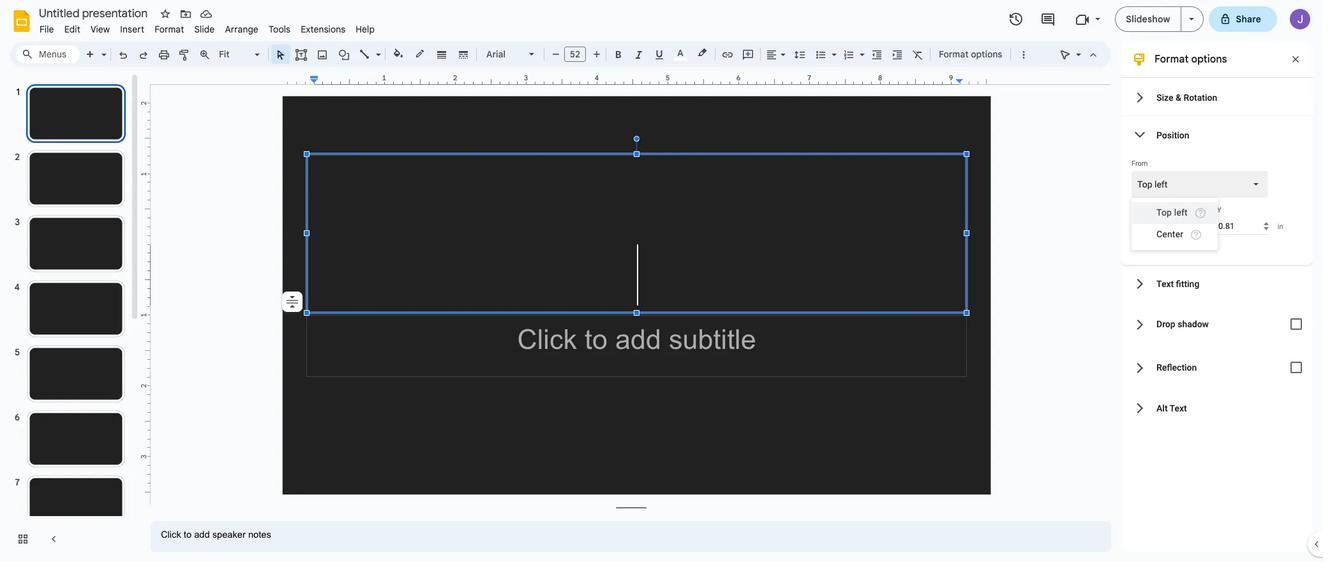 Task type: vqa. For each thing, say whether or not it's contained in the screenshot.
the topmost Top
yes



Task type: describe. For each thing, give the bounding box(es) containing it.
options inside section
[[1192, 53, 1228, 66]]

Menus field
[[16, 45, 80, 63]]

size & rotation tab
[[1122, 79, 1314, 116]]

navigation inside format options application
[[0, 72, 140, 563]]

border color: transparent image
[[413, 45, 428, 62]]

font list. arial selected. option
[[487, 45, 522, 63]]

left for list box containing top left
[[1175, 208, 1188, 218]]

in for y
[[1278, 223, 1284, 231]]

format options application
[[0, 0, 1324, 563]]

&
[[1176, 92, 1182, 102]]

insert
[[120, 24, 144, 35]]

from position list box
[[1132, 171, 1269, 198]]

share
[[1237, 13, 1262, 25]]

format options button
[[934, 45, 1009, 64]]

position tab
[[1122, 116, 1314, 154]]

format options inside format options button
[[939, 49, 1003, 60]]

tools menu item
[[264, 22, 296, 37]]

rotation
[[1184, 92, 1218, 102]]

center
[[1157, 229, 1184, 239]]

text color image
[[674, 45, 688, 61]]

slideshow
[[1127, 13, 1171, 25]]

shadow
[[1178, 319, 1209, 330]]

tools
[[269, 24, 291, 35]]

size & rotation
[[1157, 92, 1218, 102]]

border weight option
[[435, 45, 449, 63]]

shrink text on overflow image
[[284, 293, 301, 311]]

left for from position list box
[[1155, 179, 1168, 190]]

extensions
[[301, 24, 346, 35]]

format inside button
[[939, 49, 969, 60]]

Star checkbox
[[156, 5, 174, 23]]

toggle shadow image
[[1284, 312, 1310, 337]]

Rename text field
[[34, 5, 155, 20]]

file menu item
[[34, 22, 59, 37]]

extensions menu item
[[296, 22, 351, 37]]

help menu item
[[351, 22, 380, 37]]

highlight color image
[[695, 45, 709, 61]]

x
[[1132, 206, 1137, 215]]

Toggle reflection checkbox
[[1284, 355, 1310, 381]]

alt
[[1157, 403, 1168, 413]]

drop
[[1157, 319, 1176, 330]]

top for list box containing top left
[[1157, 208, 1173, 218]]

drop shadow
[[1157, 319, 1209, 330]]

origin is in the top left of the selection. element
[[1195, 207, 1207, 219]]

arial
[[487, 49, 506, 60]]

options inside button
[[971, 49, 1003, 60]]

fill color: transparent image
[[391, 45, 406, 62]]

Toggle shadow checkbox
[[1284, 312, 1310, 337]]

size
[[1157, 92, 1174, 102]]

shape image
[[337, 45, 352, 63]]



Task type: locate. For each thing, give the bounding box(es) containing it.
fitting
[[1177, 279, 1200, 289]]

2 horizontal spatial format
[[1155, 53, 1189, 66]]

Font size text field
[[565, 47, 586, 62]]

right margin image
[[957, 75, 991, 84]]

main toolbar
[[79, 0, 1034, 363]]

0 vertical spatial left
[[1155, 179, 1168, 190]]

menu bar
[[34, 17, 380, 38]]

top up "center"
[[1157, 208, 1173, 218]]

0 horizontal spatial left
[[1155, 179, 1168, 190]]

1 vertical spatial text
[[1170, 403, 1188, 413]]

help
[[356, 24, 375, 35]]

y
[[1218, 206, 1222, 215]]

1 vertical spatial top
[[1157, 208, 1173, 218]]

text left fitting
[[1157, 279, 1174, 289]]

format options
[[939, 49, 1003, 60], [1155, 53, 1228, 66]]

0 horizontal spatial format options
[[939, 49, 1003, 60]]

top down from
[[1138, 179, 1153, 190]]

left
[[1155, 179, 1168, 190], [1175, 208, 1188, 218]]

top inside list box
[[1157, 208, 1173, 218]]

list box containing top left
[[1132, 198, 1218, 250]]

1 vertical spatial left
[[1175, 208, 1188, 218]]

new slide with layout image
[[98, 46, 107, 50]]

top for from position list box
[[1138, 179, 1153, 190]]

share button
[[1209, 6, 1278, 32]]

top left down from
[[1138, 179, 1168, 190]]

top left for list box containing top left
[[1157, 208, 1188, 218]]

X position, measured in inches. Value must be between -58712 and 58712 text field
[[1132, 218, 1184, 235]]

edit
[[64, 24, 80, 35]]

view menu item
[[85, 22, 115, 37]]

in for x
[[1193, 223, 1198, 231]]

text fitting tab
[[1122, 265, 1314, 303]]

top left option
[[1138, 178, 1168, 191]]

format options section
[[1122, 42, 1314, 552]]

alt text tab
[[1122, 390, 1314, 427]]

line & paragraph spacing image
[[793, 45, 807, 63]]

format options up the size & rotation
[[1155, 53, 1228, 66]]

border dash option
[[456, 45, 471, 63]]

options
[[971, 49, 1003, 60], [1192, 53, 1228, 66]]

alt text
[[1157, 403, 1188, 413]]

format options up right margin image
[[939, 49, 1003, 60]]

list box inside format options section
[[1132, 198, 1218, 250]]

1 horizontal spatial top
[[1157, 208, 1173, 218]]

options up size & rotation tab
[[1192, 53, 1228, 66]]

position
[[1157, 130, 1190, 140]]

1 horizontal spatial left
[[1175, 208, 1188, 218]]

navigation
[[0, 72, 140, 563]]

list box
[[1132, 198, 1218, 250]]

in
[[1193, 223, 1198, 231], [1278, 223, 1284, 231]]

menu bar inside menu bar banner
[[34, 17, 380, 38]]

format up 'size'
[[1155, 53, 1189, 66]]

0 vertical spatial text
[[1157, 279, 1174, 289]]

Font size field
[[565, 47, 591, 65]]

options up right margin image
[[971, 49, 1003, 60]]

format up right margin image
[[939, 49, 969, 60]]

text right alt
[[1170, 403, 1188, 413]]

reflection tab
[[1122, 346, 1314, 390]]

top left for from position list box
[[1138, 179, 1168, 190]]

menu bar banner
[[0, 0, 1324, 563]]

0 horizontal spatial format
[[155, 24, 184, 35]]

top left inside list box
[[1157, 208, 1188, 218]]

arrange menu item
[[220, 22, 264, 37]]

edit menu item
[[59, 22, 85, 37]]

1 horizontal spatial options
[[1192, 53, 1228, 66]]

text
[[1157, 279, 1174, 289], [1170, 403, 1188, 413]]

top left inside from position list box
[[1138, 179, 1168, 190]]

Zoom field
[[215, 45, 266, 64]]

slide menu item
[[189, 22, 220, 37]]

slideshow button
[[1116, 6, 1182, 32]]

file
[[40, 24, 54, 35]]

format options inside format options section
[[1155, 53, 1228, 66]]

Y position, measured in inches. Value must be between -58712 and 58712 text field
[[1218, 218, 1269, 235]]

in down origin is in the top left of the selection. element
[[1193, 223, 1198, 231]]

top
[[1138, 179, 1153, 190], [1157, 208, 1173, 218]]

insert image image
[[315, 45, 330, 63]]

0 horizontal spatial in
[[1193, 223, 1198, 231]]

1 horizontal spatial format
[[939, 49, 969, 60]]

left up x position, measured in inches. value must be between -58712 and 58712 text field
[[1155, 179, 1168, 190]]

0 horizontal spatial options
[[971, 49, 1003, 60]]

option
[[282, 292, 303, 312]]

insert menu item
[[115, 22, 150, 37]]

mode and view toolbar
[[1056, 42, 1104, 67]]

presentation options image
[[1189, 18, 1194, 20]]

left inside list box
[[1175, 208, 1188, 218]]

origin is in the center of the selection. element
[[1191, 229, 1203, 240]]

in right y position, measured in inches. value must be between -58712 and 58712 text field
[[1278, 223, 1284, 231]]

0 horizontal spatial top
[[1138, 179, 1153, 190]]

format inside menu item
[[155, 24, 184, 35]]

1 vertical spatial top left
[[1157, 208, 1188, 218]]

1 in from the left
[[1193, 223, 1198, 231]]

left margin image
[[284, 75, 318, 84]]

Zoom text field
[[217, 45, 253, 63]]

slide
[[194, 24, 215, 35]]

format inside section
[[1155, 53, 1189, 66]]

top left
[[1138, 179, 1168, 190], [1157, 208, 1188, 218]]

2 in from the left
[[1278, 223, 1284, 231]]

top left up "center"
[[1157, 208, 1188, 218]]

format menu item
[[150, 22, 189, 37]]

reflection
[[1157, 363, 1198, 373]]

0 vertical spatial top
[[1138, 179, 1153, 190]]

view
[[91, 24, 110, 35]]

from
[[1132, 160, 1148, 168]]

left inside option
[[1155, 179, 1168, 190]]

arrange
[[225, 24, 259, 35]]

1 horizontal spatial format options
[[1155, 53, 1228, 66]]

format down star option
[[155, 24, 184, 35]]

0 vertical spatial top left
[[1138, 179, 1168, 190]]

select line image
[[373, 46, 381, 50]]

text fitting
[[1157, 279, 1200, 289]]

format
[[155, 24, 184, 35], [939, 49, 969, 60], [1155, 53, 1189, 66]]

drop shadow tab
[[1122, 303, 1314, 346]]

menu bar containing file
[[34, 17, 380, 38]]

left left origin is in the top left of the selection. element
[[1175, 208, 1188, 218]]

toggle reflection image
[[1284, 355, 1310, 381]]

top inside option
[[1138, 179, 1153, 190]]

1 horizontal spatial in
[[1278, 223, 1284, 231]]



